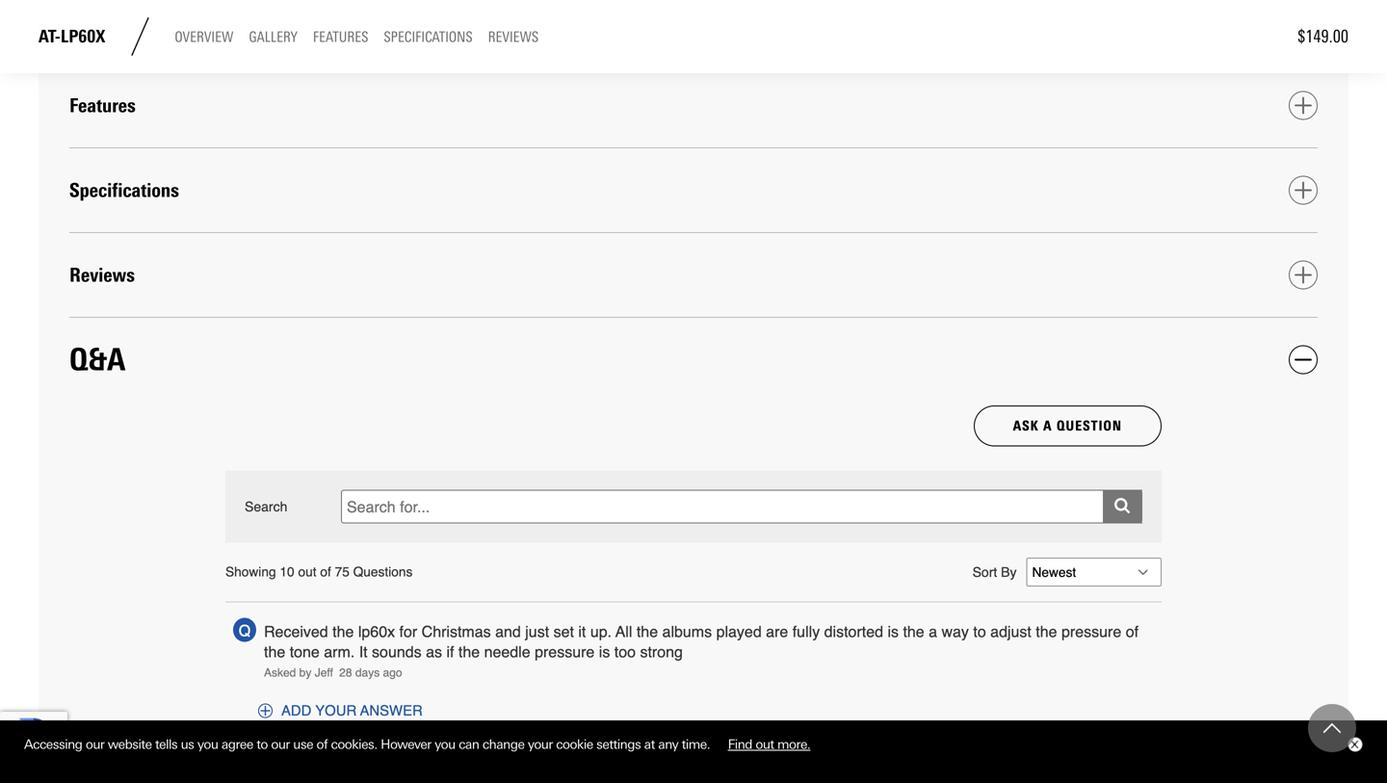 Task type: vqa. For each thing, say whether or not it's contained in the screenshot.
the rightmost '1.2'
no



Task type: describe. For each thing, give the bounding box(es) containing it.
tells
[[155, 737, 177, 752]]

played
[[716, 623, 762, 641]]

it
[[359, 643, 368, 661]]

are
[[766, 623, 788, 641]]

time.
[[682, 737, 710, 752]]

cross image
[[1351, 741, 1358, 749]]

way
[[942, 623, 969, 641]]

0 vertical spatial out
[[298, 565, 316, 580]]

divider line image
[[121, 17, 159, 56]]

agree
[[221, 737, 253, 752]]

find out more.
[[728, 737, 811, 752]]

christmas
[[422, 623, 491, 641]]

distorted
[[824, 623, 883, 641]]

settings
[[596, 737, 641, 752]]

minus image
[[1295, 351, 1312, 369]]

set
[[554, 623, 574, 641]]

question
[[1057, 418, 1122, 434]]

1 vertical spatial out
[[756, 737, 774, 752]]

for
[[399, 623, 417, 641]]

cookies.
[[331, 737, 377, 752]]

sort
[[973, 565, 997, 580]]

website
[[108, 737, 152, 752]]

1 horizontal spatial pressure
[[1062, 623, 1122, 641]]

questions
[[353, 565, 413, 580]]

jeff
[[315, 666, 333, 679]]

answer
[[360, 702, 423, 719]]

search
[[245, 499, 287, 515]]

lp60x
[[61, 26, 105, 47]]

at
[[644, 737, 655, 752]]

verified reply image
[[281, 749, 296, 764]]

1 our from the left
[[86, 737, 104, 752]]

by
[[299, 666, 312, 679]]

find
[[728, 737, 752, 752]]

your inside dropdown button
[[315, 702, 357, 719]]

add
[[281, 702, 312, 719]]

tone
[[290, 643, 320, 661]]

a inside dropdown button
[[1043, 418, 1052, 434]]

Search search field
[[341, 490, 1143, 524]]

question element
[[231, 616, 258, 644]]

verified reply - luke
[[302, 748, 435, 765]]

received the lp60x for christmas and just set it up. all the albums played are fully distorted is the a way to adjust the pressure of the tone arm. it sounds as if the needle pressure is too strong
[[264, 623, 1139, 661]]

received
[[264, 623, 328, 641]]

of inside received the lp60x for christmas and just set it up. all the albums played are fully distorted is the a way to adjust the pressure of the tone arm. it sounds as if the needle pressure is too strong
[[1126, 623, 1139, 641]]

the right adjust
[[1036, 623, 1057, 641]]

can
[[459, 737, 479, 752]]

sort by
[[973, 565, 1017, 580]]

2 our from the left
[[271, 737, 290, 752]]

plus image for features
[[1295, 97, 1312, 114]]

1 you from the left
[[197, 737, 218, 752]]

cookie
[[556, 737, 593, 752]]

showing 10 out of 75 questions
[[225, 565, 413, 580]]

just
[[525, 623, 549, 641]]



Task type: locate. For each thing, give the bounding box(es) containing it.
1 horizontal spatial a
[[1043, 418, 1052, 434]]

1 horizontal spatial specifications
[[384, 29, 473, 46]]

and
[[495, 623, 521, 641]]

reply
[[354, 748, 391, 765]]

showing
[[225, 565, 276, 580]]

use
[[293, 737, 313, 752]]

0 horizontal spatial pressure
[[535, 643, 595, 661]]

1 vertical spatial reviews
[[69, 264, 135, 287]]

0 vertical spatial of
[[320, 565, 331, 580]]

1 horizontal spatial your
[[528, 737, 553, 752]]

at-lp60x
[[39, 26, 105, 47]]

ask a question
[[1013, 418, 1122, 434]]

needle
[[484, 643, 530, 661]]

asked
[[264, 666, 296, 679]]

features right gallery
[[313, 29, 368, 46]]

it
[[578, 623, 586, 641]]

too
[[614, 643, 636, 661]]

reviews
[[488, 29, 539, 46], [69, 264, 135, 287]]

0 vertical spatial reviews
[[488, 29, 539, 46]]

-
[[395, 748, 400, 765]]

strong
[[640, 643, 683, 661]]

plus image down "$149.00"
[[1295, 97, 1312, 114]]

10
[[280, 565, 294, 580]]

0 vertical spatial your
[[315, 702, 357, 719]]

us
[[181, 737, 194, 752]]

gallery
[[249, 29, 298, 46]]

0 vertical spatial features
[[313, 29, 368, 46]]

any
[[658, 737, 678, 752]]

a right ask
[[1043, 418, 1052, 434]]

1 horizontal spatial reviews
[[488, 29, 539, 46]]

to right "agree" at bottom left
[[256, 737, 268, 752]]

specifications
[[384, 29, 473, 46], [69, 179, 179, 202]]

as
[[426, 643, 442, 661]]

albums
[[662, 623, 712, 641]]

1 vertical spatial is
[[599, 643, 610, 661]]

your down asked by jeff 28 days ago
[[315, 702, 357, 719]]

1 vertical spatial to
[[256, 737, 268, 752]]

up.
[[590, 623, 612, 641]]

$149.00
[[1298, 26, 1349, 47]]

pressure right adjust
[[1062, 623, 1122, 641]]

75
[[335, 565, 350, 580]]

if
[[446, 643, 454, 661]]

your
[[315, 702, 357, 719], [528, 737, 553, 752]]

lp60x
[[358, 623, 395, 641]]

28
[[339, 666, 352, 679]]

1 horizontal spatial our
[[271, 737, 290, 752]]

0 vertical spatial is
[[888, 623, 899, 641]]

your left 'cookie' at the left
[[528, 737, 553, 752]]

q&a
[[69, 341, 125, 378]]

1 vertical spatial of
[[1126, 623, 1139, 641]]

0 vertical spatial to
[[973, 623, 986, 641]]

by
[[1001, 565, 1017, 580]]

of
[[320, 565, 331, 580], [1126, 623, 1139, 641], [316, 737, 328, 752]]

accessing
[[24, 737, 82, 752]]

arrow up image
[[1324, 720, 1341, 737]]

0 horizontal spatial you
[[197, 737, 218, 752]]

our left use
[[271, 737, 290, 752]]

0 horizontal spatial your
[[315, 702, 357, 719]]

luke
[[404, 748, 435, 765]]

q
[[239, 622, 251, 640]]

fully
[[793, 623, 820, 641]]

1 horizontal spatial is
[[888, 623, 899, 641]]

the up arm. at the bottom of page
[[332, 623, 354, 641]]

1 vertical spatial specifications
[[69, 179, 179, 202]]

0 horizontal spatial to
[[256, 737, 268, 752]]

0 vertical spatial a
[[1043, 418, 1052, 434]]

plus image
[[1295, 97, 1312, 114], [1295, 266, 1312, 284]]

at-
[[39, 26, 61, 47]]

features down lp60x
[[69, 94, 136, 117]]

1 vertical spatial your
[[528, 737, 553, 752]]

1 horizontal spatial features
[[313, 29, 368, 46]]

change
[[482, 737, 524, 752]]

ask
[[1013, 418, 1039, 434]]

0 horizontal spatial specifications
[[69, 179, 179, 202]]

find out more. link
[[713, 730, 825, 759]]

1 vertical spatial plus image
[[1295, 266, 1312, 284]]

the up asked
[[264, 643, 285, 661]]

our
[[86, 737, 104, 752], [271, 737, 290, 752]]

the right all
[[637, 623, 658, 641]]

0 vertical spatial pressure
[[1062, 623, 1122, 641]]

out
[[298, 565, 316, 580], [756, 737, 774, 752]]

the left way
[[903, 623, 925, 641]]

verified
[[302, 748, 350, 765]]

accessing our website tells us you agree to our use of cookies. however you can change your cookie settings at any time.
[[24, 737, 713, 752]]

to inside received the lp60x for christmas and just set it up. all the albums played are fully distorted is the a way to adjust the pressure of the tone arm. it sounds as if the needle pressure is too strong
[[973, 623, 986, 641]]

to
[[973, 623, 986, 641], [256, 737, 268, 752]]

adjust
[[990, 623, 1032, 641]]

1 plus image from the top
[[1295, 97, 1312, 114]]

1 vertical spatial pressure
[[535, 643, 595, 661]]

1 vertical spatial a
[[929, 623, 937, 641]]

out right 10
[[298, 565, 316, 580]]

more.
[[777, 737, 811, 752]]

1 vertical spatial features
[[69, 94, 136, 117]]

plus image up "minus" icon
[[1295, 266, 1312, 284]]

features
[[313, 29, 368, 46], [69, 94, 136, 117]]

ask a question button
[[974, 406, 1162, 447]]

however
[[381, 737, 431, 752]]

you left can
[[435, 737, 455, 752]]

is
[[888, 623, 899, 641], [599, 643, 610, 661]]

0 vertical spatial specifications
[[384, 29, 473, 46]]

a left way
[[929, 623, 937, 641]]

the
[[332, 623, 354, 641], [637, 623, 658, 641], [903, 623, 925, 641], [1036, 623, 1057, 641], [264, 643, 285, 661], [458, 643, 480, 661]]

0 horizontal spatial features
[[69, 94, 136, 117]]

0 horizontal spatial reviews
[[69, 264, 135, 287]]

0 horizontal spatial out
[[298, 565, 316, 580]]

pressure down set
[[535, 643, 595, 661]]

days
[[355, 666, 380, 679]]

sounds
[[372, 643, 422, 661]]

a inside received the lp60x for christmas and just set it up. all the albums played are fully distorted is the a way to adjust the pressure of the tone arm. it sounds as if the needle pressure is too strong
[[929, 623, 937, 641]]

add your answer
[[281, 702, 423, 719]]

2 plus image from the top
[[1295, 266, 1312, 284]]

the right if
[[458, 643, 480, 661]]

all
[[616, 623, 632, 641]]

2 vertical spatial of
[[316, 737, 328, 752]]

add your answer button
[[252, 698, 423, 724]]

0 vertical spatial plus image
[[1295, 97, 1312, 114]]

arm.
[[324, 643, 355, 661]]

is down up.
[[599, 643, 610, 661]]

0 horizontal spatial our
[[86, 737, 104, 752]]

overview
[[175, 29, 233, 46]]

our left the website at the left bottom of the page
[[86, 737, 104, 752]]

you right us on the bottom of page
[[197, 737, 218, 752]]

asked by jeff 28 days ago
[[264, 666, 402, 679]]

0 horizontal spatial is
[[599, 643, 610, 661]]

1 horizontal spatial out
[[756, 737, 774, 752]]

plus image for reviews
[[1295, 266, 1312, 284]]

ago
[[383, 666, 402, 679]]

out right find
[[756, 737, 774, 752]]

2 you from the left
[[435, 737, 455, 752]]

is right distorted
[[888, 623, 899, 641]]

plus image
[[1295, 182, 1312, 199]]

you
[[197, 737, 218, 752], [435, 737, 455, 752]]

1 horizontal spatial to
[[973, 623, 986, 641]]

a
[[1043, 418, 1052, 434], [929, 623, 937, 641]]

pressure
[[1062, 623, 1122, 641], [535, 643, 595, 661]]

0 horizontal spatial a
[[929, 623, 937, 641]]

to right way
[[973, 623, 986, 641]]

1 horizontal spatial you
[[435, 737, 455, 752]]



